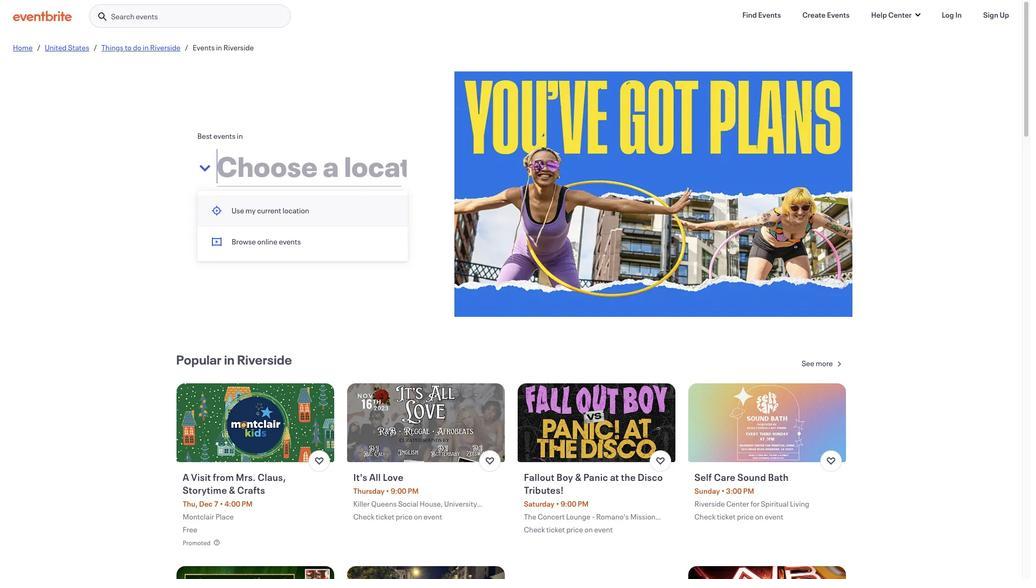 Task type: vqa. For each thing, say whether or not it's contained in the screenshot.


Task type: describe. For each thing, give the bounding box(es) containing it.
museum.
[[197, 232, 228, 242]]

free
[[183, 525, 197, 535]]

1 horizontal spatial see
[[802, 358, 814, 368]]

events inside riverside, california is known for being the birthplace of the citrus industry. catch a show at the fox performing arts center or explore the area's culture at the riverside metropolitan museum. see all there is to do in the events below!
[[316, 232, 338, 242]]

catch
[[247, 211, 267, 221]]

help
[[871, 10, 887, 20]]

spiritual
[[761, 499, 789, 509]]

a
[[183, 471, 189, 484]]

1 / from the left
[[37, 42, 40, 52]]

usa
[[429, 510, 443, 520]]

of
[[372, 200, 379, 210]]

self
[[694, 471, 712, 484]]

online
[[257, 237, 277, 247]]

self care sound bath primary image image
[[688, 384, 846, 462]]

popular
[[176, 351, 222, 369]]

check for it's all love
[[353, 512, 374, 522]]

search events button
[[89, 4, 291, 28]]

events right best
[[213, 131, 236, 141]]

love
[[383, 471, 403, 484]]

check ticket price on event for tributes!
[[524, 525, 613, 535]]

current
[[257, 206, 281, 216]]

ticket for fallout boy & panic at the disco tributes!
[[546, 525, 565, 535]]

check ticket price on event for killer
[[353, 512, 442, 522]]

riverside inside "self care sound bath sunday • 3:00 pm riverside center for spiritual living check ticket price on event"
[[694, 499, 725, 509]]

show
[[274, 211, 292, 221]]

dec
[[199, 499, 213, 509]]

in right best
[[237, 131, 243, 141]]

events inside "button"
[[136, 11, 158, 21]]

the down 'location'
[[298, 221, 309, 231]]

it's all love link
[[353, 471, 500, 484]]

home / united states / things to do in riverside / events in riverside
[[13, 42, 254, 52]]

university
[[444, 499, 477, 509]]

Choose a location text field
[[217, 143, 407, 190]]

avenue,
[[353, 510, 380, 520]]

-
[[592, 512, 595, 522]]

known
[[271, 200, 293, 210]]

in down search events
[[143, 42, 149, 52]]

panic
[[583, 471, 608, 484]]

find events
[[742, 10, 781, 20]]

log
[[942, 10, 954, 20]]

9:00 inside fallout boy & panic at the disco tributes! saturday • 9:00 pm the concert lounge - romano's mission grove
[[561, 499, 576, 509]]

9:00 inside "it's all love thursday • 9:00 pm killer queens social house, university avenue, riverside, ca, usa"
[[391, 486, 406, 496]]

0 horizontal spatial do
[[133, 42, 141, 52]]

use
[[232, 206, 244, 216]]

popular in riverside link
[[176, 351, 292, 369]]

more
[[816, 358, 833, 368]]

• inside "it's all love thursday • 9:00 pm killer queens social house, university avenue, riverside, ca, usa"
[[386, 486, 389, 496]]

concert
[[538, 512, 565, 522]]

pm inside "it's all love thursday • 9:00 pm killer queens social house, university avenue, riverside, ca, usa"
[[408, 486, 419, 496]]

on for pm
[[414, 512, 422, 522]]

check inside "self care sound bath sunday • 3:00 pm riverside center for spiritual living check ticket price on event"
[[694, 512, 716, 522]]

location
[[283, 206, 309, 216]]

self care sound bath link
[[694, 471, 842, 484]]

browse online events button
[[197, 226, 408, 257]]

home
[[13, 42, 33, 52]]

all
[[369, 471, 381, 484]]

disco
[[638, 471, 663, 484]]

metropolitan
[[342, 221, 385, 231]]

at inside fallout boy & panic at the disco tributes! saturday • 9:00 pm the concert lounge - romano's mission grove
[[610, 471, 619, 484]]

social
[[398, 499, 418, 509]]

do inside riverside, california is known for being the birthplace of the citrus industry. catch a show at the fox performing arts center or explore the area's culture at the riverside metropolitan museum. see all there is to do in the events below!
[[287, 232, 295, 242]]

things to do in riverside link
[[101, 42, 181, 52]]

storytime
[[183, 484, 227, 497]]

event for pm
[[424, 512, 442, 522]]

my
[[246, 206, 256, 216]]

create events link
[[794, 4, 858, 26]]

area's
[[244, 221, 264, 231]]

house,
[[420, 499, 443, 509]]

events inside button
[[279, 237, 301, 247]]

riverside inside riverside, california is known for being the birthplace of the citrus industry. catch a show at the fox performing arts center or explore the area's culture at the riverside metropolitan museum. see all there is to do in the events below!
[[310, 221, 341, 231]]

in inside riverside, california is known for being the birthplace of the citrus industry. catch a show at the fox performing arts center or explore the area's culture at the riverside metropolitan museum. see all there is to do in the events below!
[[296, 232, 302, 242]]

& inside fallout boy & panic at the disco tributes! saturday • 9:00 pm the concert lounge - romano's mission grove
[[575, 471, 582, 484]]

in down search events "button"
[[216, 42, 222, 52]]

on for disco
[[584, 525, 593, 535]]

0 horizontal spatial to
[[125, 42, 132, 52]]

search events
[[111, 11, 158, 21]]

a visit from mrs. claus, storytime & crafts link
[[183, 471, 330, 497]]

grove
[[524, 522, 543, 533]]

mission
[[630, 512, 656, 522]]

lounge
[[566, 512, 591, 522]]

it's all love thursday • 9:00 pm killer queens social house, university avenue, riverside, ca, usa
[[353, 471, 477, 520]]

tributes!
[[524, 484, 564, 497]]

price for it's all love
[[396, 512, 413, 522]]

0 horizontal spatial is
[[264, 200, 270, 210]]

center inside riverside, california is known for being the birthplace of the citrus industry. catch a show at the fox performing arts center or explore the area's culture at the riverside metropolitan museum. see all there is to do in the events below!
[[380, 211, 402, 221]]

for inside riverside, california is known for being the birthplace of the citrus industry. catch a show at the fox performing arts center or explore the area's culture at the riverside metropolitan museum. see all there is to do in the events below!
[[294, 200, 303, 210]]

the
[[524, 512, 536, 522]]

events for create events
[[827, 10, 850, 20]]

the left fox on the top of the page
[[301, 211, 312, 221]]

price inside "self care sound bath sunday • 3:00 pm riverside center for spiritual living check ticket price on event"
[[737, 512, 754, 522]]

on inside "self care sound bath sunday • 3:00 pm riverside center for spiritual living check ticket price on event"
[[755, 512, 763, 522]]

ticket for it's all love
[[376, 512, 394, 522]]

popular in riverside
[[176, 351, 292, 369]]

place
[[216, 512, 234, 522]]

montclair
[[183, 512, 214, 522]]

see more
[[802, 358, 833, 368]]

best events in
[[197, 131, 243, 141]]

use my current location menu item
[[197, 196, 408, 226]]

romano's
[[596, 512, 629, 522]]

it's all love primary image image
[[347, 384, 505, 462]]

performing
[[326, 211, 363, 221]]



Task type: locate. For each thing, give the bounding box(es) containing it.
event for disco
[[594, 525, 613, 535]]

industry.
[[217, 211, 246, 221]]

2 / from the left
[[94, 42, 97, 52]]

arts
[[365, 211, 378, 221]]

9:00 down the love
[[391, 486, 406, 496]]

• right 7
[[220, 499, 223, 509]]

explore
[[205, 221, 230, 231]]

2 horizontal spatial events
[[827, 10, 850, 20]]

center right arts
[[380, 211, 402, 221]]

2 horizontal spatial on
[[755, 512, 763, 522]]

1 horizontal spatial events
[[758, 10, 781, 20]]

event inside "self care sound bath sunday • 3:00 pm riverside center for spiritual living check ticket price on event"
[[765, 512, 783, 522]]

pm down the crafts
[[242, 499, 253, 509]]

at
[[293, 211, 300, 221], [290, 221, 296, 231], [610, 471, 619, 484]]

1 horizontal spatial for
[[751, 499, 760, 509]]

0 vertical spatial check ticket price on event
[[353, 512, 442, 522]]

1 vertical spatial riverside,
[[381, 510, 414, 520]]

1 horizontal spatial &
[[575, 471, 582, 484]]

things
[[101, 42, 123, 52]]

0 vertical spatial do
[[133, 42, 141, 52]]

2 vertical spatial at
[[610, 471, 619, 484]]

the down "industry." on the top left of page
[[232, 221, 243, 231]]

see inside riverside, california is known for being the birthplace of the citrus industry. catch a show at the fox performing arts center or explore the area's culture at the riverside metropolitan museum. see all there is to do in the events below!
[[230, 232, 242, 242]]

2 horizontal spatial center
[[888, 10, 912, 20]]

1 vertical spatial is
[[272, 232, 277, 242]]

culture
[[265, 221, 288, 231]]

9:00 up lounge
[[561, 499, 576, 509]]

0 vertical spatial see
[[230, 232, 242, 242]]

& inside a visit from mrs. claus, storytime & crafts thu, dec 7 •  4:00 pm montclair place free
[[229, 484, 235, 497]]

united states link
[[45, 42, 89, 52]]

2 horizontal spatial /
[[185, 42, 188, 52]]

to right things
[[125, 42, 132, 52]]

a
[[269, 211, 273, 221]]

events
[[136, 11, 158, 21], [213, 131, 236, 141], [316, 232, 338, 242], [279, 237, 301, 247]]

0 horizontal spatial see
[[230, 232, 242, 242]]

• left 3:00
[[721, 486, 725, 496]]

0 horizontal spatial &
[[229, 484, 235, 497]]

killer
[[353, 499, 370, 509]]

do right things
[[133, 42, 141, 52]]

/ right states
[[94, 42, 97, 52]]

1 horizontal spatial do
[[287, 232, 295, 242]]

thu,
[[183, 499, 198, 509]]

event down house,
[[424, 512, 442, 522]]

pm down sound
[[743, 486, 754, 496]]

0 vertical spatial at
[[293, 211, 300, 221]]

1 horizontal spatial riverside,
[[381, 510, 414, 520]]

events down culture on the left top of the page
[[279, 237, 301, 247]]

events right search
[[136, 11, 158, 21]]

browse online events
[[232, 237, 301, 247]]

center down 3:00
[[726, 499, 749, 509]]

create events
[[802, 10, 850, 20]]

0 vertical spatial for
[[294, 200, 303, 210]]

riverside, california is known for being the birthplace of the citrus industry. catch a show at the fox performing arts center or explore the area's culture at the riverside metropolitan museum. see all there is to do in the events below!
[[197, 200, 402, 242]]

1 vertical spatial to
[[278, 232, 285, 242]]

1 vertical spatial 9:00
[[561, 499, 576, 509]]

events right find on the right of the page
[[758, 10, 781, 20]]

from
[[213, 471, 234, 484]]

sign
[[983, 10, 998, 20]]

thursday
[[353, 486, 385, 496]]

riverside
[[150, 42, 181, 52], [223, 42, 254, 52], [310, 221, 341, 231], [237, 351, 292, 369], [694, 499, 725, 509]]

see
[[230, 232, 242, 242], [802, 358, 814, 368]]

there
[[253, 232, 270, 242]]

check down sunday
[[694, 512, 716, 522]]

1 horizontal spatial check ticket price on event
[[524, 525, 613, 535]]

center
[[888, 10, 912, 20], [380, 211, 402, 221], [726, 499, 749, 509]]

/ down search events "button"
[[185, 42, 188, 52]]

2 horizontal spatial price
[[737, 512, 754, 522]]

1 horizontal spatial 9:00
[[561, 499, 576, 509]]

living
[[790, 499, 809, 509]]

do
[[133, 42, 141, 52], [287, 232, 295, 242]]

home link
[[13, 42, 33, 52]]

boy
[[557, 471, 573, 484]]

0 vertical spatial is
[[264, 200, 270, 210]]

0 horizontal spatial ticket
[[376, 512, 394, 522]]

is
[[264, 200, 270, 210], [272, 232, 277, 242]]

check down the
[[524, 525, 545, 535]]

a visit from mrs. claus, storytime & crafts thu, dec 7 •  4:00 pm montclair place free
[[183, 471, 286, 535]]

1 horizontal spatial check
[[524, 525, 545, 535]]

events down search events "button"
[[193, 42, 215, 52]]

center right help
[[888, 10, 912, 20]]

find
[[742, 10, 757, 20]]

check ticket price on event down 'social'
[[353, 512, 442, 522]]

care
[[714, 471, 736, 484]]

is down culture on the left top of the page
[[272, 232, 277, 242]]

pm
[[408, 486, 419, 496], [743, 486, 754, 496], [242, 499, 253, 509], [578, 499, 589, 509]]

check
[[353, 512, 374, 522], [694, 512, 716, 522], [524, 525, 545, 535]]

0 vertical spatial center
[[888, 10, 912, 20]]

find events link
[[734, 4, 790, 26]]

0 horizontal spatial riverside,
[[197, 200, 230, 210]]

check ticket price on event down lounge
[[524, 525, 613, 535]]

below!
[[339, 232, 361, 242]]

use my current location button
[[197, 196, 408, 226]]

ticket inside "self care sound bath sunday • 3:00 pm riverside center for spiritual living check ticket price on event"
[[717, 512, 736, 522]]

log in
[[942, 10, 962, 20]]

pm up lounge
[[578, 499, 589, 509]]

fallout boy & panic at the disco tributes! primary image image
[[517, 384, 675, 462]]

the festival of trees holiday fair primary image image
[[176, 567, 334, 579]]

log in link
[[933, 4, 970, 26]]

citrus
[[197, 211, 216, 221]]

0 horizontal spatial 9:00
[[391, 486, 406, 496]]

1 vertical spatial center
[[380, 211, 402, 221]]

check for fallout boy & panic at the disco tributes!
[[524, 525, 545, 535]]

•
[[386, 486, 389, 496], [721, 486, 725, 496], [220, 499, 223, 509], [556, 499, 559, 509]]

events for find events
[[758, 10, 781, 20]]

nb ridaz live riverside ca primary image image
[[688, 567, 846, 579]]

all
[[244, 232, 251, 242]]

on down the -
[[584, 525, 593, 535]]

riverside image
[[454, 71, 852, 317]]

pm up 'social'
[[408, 486, 419, 496]]

riverside, up citrus
[[197, 200, 230, 210]]

the left disco
[[621, 471, 636, 484]]

a visit from mrs. claus, storytime & crafts primary image image
[[176, 384, 334, 462]]

& right "boy"
[[575, 471, 582, 484]]

california
[[231, 200, 263, 210]]

help center
[[871, 10, 912, 20]]

/ right home link
[[37, 42, 40, 52]]

sound
[[737, 471, 766, 484]]

browse
[[232, 237, 256, 247]]

for
[[294, 200, 303, 210], [751, 499, 760, 509]]

best
[[197, 131, 212, 141]]

0 vertical spatial riverside,
[[197, 200, 230, 210]]

in down "use my current location" menu item
[[296, 232, 302, 242]]

events right 'create'
[[827, 10, 850, 20]]

price for fallout boy & panic at the disco tributes!
[[566, 525, 583, 535]]

0 horizontal spatial check ticket price on event
[[353, 512, 442, 522]]

the up fox on the top of the page
[[325, 200, 336, 210]]

1 vertical spatial for
[[751, 499, 760, 509]]

1 horizontal spatial price
[[566, 525, 583, 535]]

search
[[111, 11, 134, 21]]

pm inside "self care sound bath sunday • 3:00 pm riverside center for spiritual living check ticket price on event"
[[743, 486, 754, 496]]

for inside "self care sound bath sunday • 3:00 pm riverside center for spiritual living check ticket price on event"
[[751, 499, 760, 509]]

ticket down queens
[[376, 512, 394, 522]]

0 vertical spatial to
[[125, 42, 132, 52]]

2 horizontal spatial event
[[765, 512, 783, 522]]

1 horizontal spatial on
[[584, 525, 593, 535]]

0 horizontal spatial event
[[424, 512, 442, 522]]

united
[[45, 42, 67, 52]]

3 / from the left
[[185, 42, 188, 52]]

the inside fallout boy & panic at the disco tributes! saturday • 9:00 pm the concert lounge - romano's mission grove
[[621, 471, 636, 484]]

price
[[396, 512, 413, 522], [737, 512, 754, 522], [566, 525, 583, 535]]

check down killer
[[353, 512, 374, 522]]

0 horizontal spatial on
[[414, 512, 422, 522]]

event
[[424, 512, 442, 522], [765, 512, 783, 522], [594, 525, 613, 535]]

see left the all
[[230, 232, 242, 242]]

center inside "self care sound bath sunday • 3:00 pm riverside center for spiritual living check ticket price on event"
[[726, 499, 749, 509]]

price down lounge
[[566, 525, 583, 535]]

sunday
[[694, 486, 720, 496]]

being
[[305, 200, 323, 210]]

queens
[[371, 499, 397, 509]]

mrs.
[[236, 471, 256, 484]]

fallout boy & panic at the disco tributes! saturday • 9:00 pm the concert lounge - romano's mission grove
[[524, 471, 663, 533]]

for left being
[[294, 200, 303, 210]]

the right 'of'
[[380, 200, 391, 210]]

see left "more"
[[802, 358, 814, 368]]

1 horizontal spatial is
[[272, 232, 277, 242]]

states
[[68, 42, 89, 52]]

& up 4:00
[[229, 484, 235, 497]]

claus,
[[258, 471, 286, 484]]

at right the show
[[293, 211, 300, 221]]

on
[[414, 512, 422, 522], [755, 512, 763, 522], [584, 525, 593, 535]]

7
[[214, 499, 218, 509]]

on down 'social'
[[414, 512, 422, 522]]

it's
[[353, 471, 367, 484]]

riverside, inside riverside, california is known for being the birthplace of the citrus industry. catch a show at the fox performing arts center or explore the area's culture at the riverside metropolitan museum. see all there is to do in the events below!
[[197, 200, 230, 210]]

at down the show
[[290, 221, 296, 231]]

at right the panic
[[610, 471, 619, 484]]

to inside riverside, california is known for being the birthplace of the citrus industry. catch a show at the fox performing arts center or explore the area's culture at the riverside metropolitan museum. see all there is to do in the events below!
[[278, 232, 285, 242]]

bath
[[768, 471, 789, 484]]

ticket down concert
[[546, 525, 565, 535]]

1 horizontal spatial to
[[278, 232, 285, 242]]

menu
[[197, 196, 408, 257]]

0 horizontal spatial price
[[396, 512, 413, 522]]

to down culture on the left top of the page
[[278, 232, 285, 242]]

event down romano's on the right of page
[[594, 525, 613, 535]]

self care sound bath sunday • 3:00 pm riverside center for spiritual living check ticket price on event
[[694, 471, 809, 522]]

• up queens
[[386, 486, 389, 496]]

do down culture on the left top of the page
[[287, 232, 295, 242]]

price down 3:00
[[737, 512, 754, 522]]

1 vertical spatial do
[[287, 232, 295, 242]]

riverside, down 'social'
[[381, 510, 414, 520]]

the
[[325, 200, 336, 210], [380, 200, 391, 210], [301, 211, 312, 221], [232, 221, 243, 231], [298, 221, 309, 231], [304, 232, 315, 242], [621, 471, 636, 484]]

riverside, inside "it's all love thursday • 9:00 pm killer queens social house, university avenue, riverside, ca, usa"
[[381, 510, 414, 520]]

the down fox on the top of the page
[[304, 232, 315, 242]]

1 vertical spatial check ticket price on event
[[524, 525, 613, 535]]

on down spiritual
[[755, 512, 763, 522]]

is up the a at the top left of page
[[264, 200, 270, 210]]

pm inside a visit from mrs. claus, storytime & crafts thu, dec 7 •  4:00 pm montclair place free
[[242, 499, 253, 509]]

see more link
[[678, 358, 846, 371]]

1 horizontal spatial center
[[726, 499, 749, 509]]

1 vertical spatial see
[[802, 358, 814, 368]]

2 horizontal spatial ticket
[[717, 512, 736, 522]]

price down 'social'
[[396, 512, 413, 522]]

menu containing use my current location
[[197, 196, 408, 257]]

in
[[955, 10, 962, 20]]

riverside electric light parade primary image image
[[347, 567, 505, 579]]

0 horizontal spatial for
[[294, 200, 303, 210]]

1 horizontal spatial /
[[94, 42, 97, 52]]

for left spiritual
[[751, 499, 760, 509]]

0 horizontal spatial /
[[37, 42, 40, 52]]

• inside fallout boy & panic at the disco tributes! saturday • 9:00 pm the concert lounge - romano's mission grove
[[556, 499, 559, 509]]

0 horizontal spatial events
[[193, 42, 215, 52]]

1 vertical spatial at
[[290, 221, 296, 231]]

up
[[1000, 10, 1009, 20]]

ca,
[[415, 510, 428, 520]]

visit
[[191, 471, 211, 484]]

3:00
[[726, 486, 742, 496]]

2 horizontal spatial check
[[694, 512, 716, 522]]

create
[[802, 10, 826, 20]]

event down spiritual
[[765, 512, 783, 522]]

• inside "self care sound bath sunday • 3:00 pm riverside center for spiritual living check ticket price on event"
[[721, 486, 725, 496]]

in right popular
[[224, 351, 235, 369]]

0 vertical spatial 9:00
[[391, 486, 406, 496]]

ticket down 3:00
[[717, 512, 736, 522]]

crafts
[[237, 484, 265, 497]]

0 horizontal spatial check
[[353, 512, 374, 522]]

0 horizontal spatial center
[[380, 211, 402, 221]]

or
[[197, 221, 204, 231]]

2 vertical spatial center
[[726, 499, 749, 509]]

sign up
[[983, 10, 1009, 20]]

1 horizontal spatial event
[[594, 525, 613, 535]]

• up concert
[[556, 499, 559, 509]]

1 horizontal spatial ticket
[[546, 525, 565, 535]]

4:00
[[224, 499, 240, 509]]

pm inside fallout boy & panic at the disco tributes! saturday • 9:00 pm the concert lounge - romano's mission grove
[[578, 499, 589, 509]]

• inside a visit from mrs. claus, storytime & crafts thu, dec 7 •  4:00 pm montclair place free
[[220, 499, 223, 509]]

eventbrite image
[[13, 11, 72, 21]]

use my current location
[[232, 206, 309, 216]]

to
[[125, 42, 132, 52], [278, 232, 285, 242]]

sign up link
[[975, 4, 1018, 26]]

events down fox on the top of the page
[[316, 232, 338, 242]]



